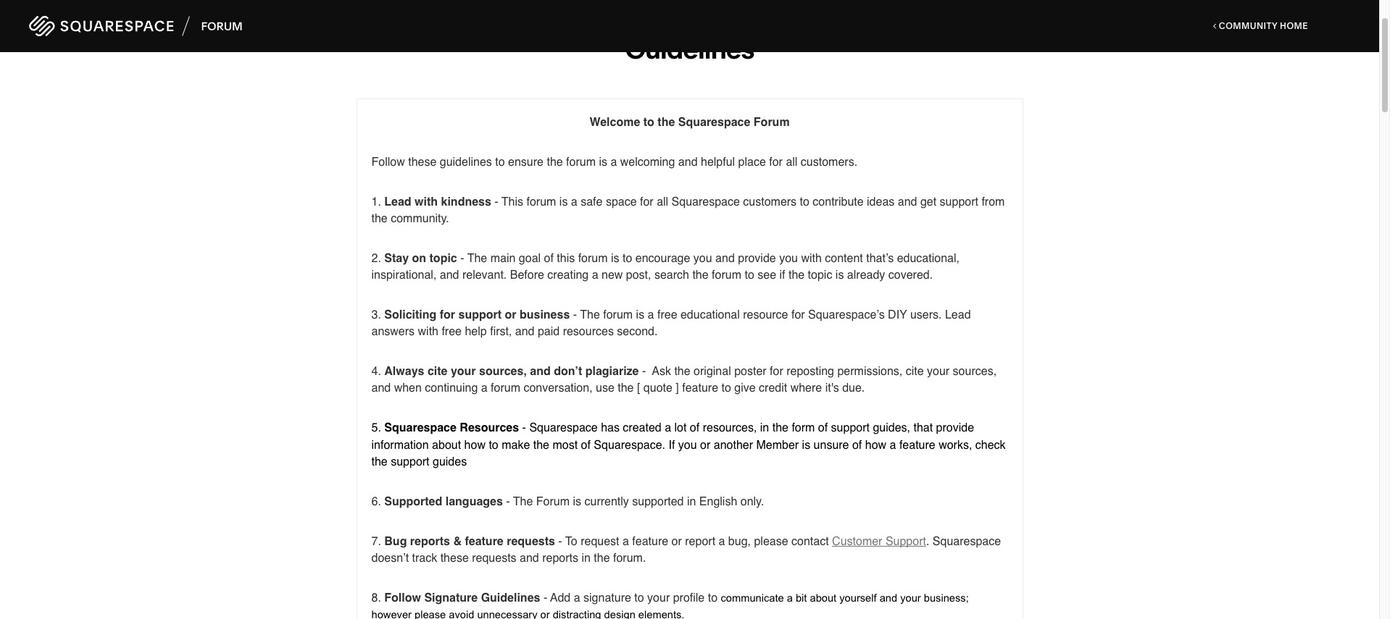 Task type: describe. For each thing, give the bounding box(es) containing it.
the down information
[[372, 456, 388, 469]]

to inside "- squarespace has created a lot of resources, in the form of support guides, that provide information about how to make the most of squarespace. if you or another member is unsure of how a feature works, check the support guides"
[[489, 439, 499, 452]]

and up conversation, at the bottom left
[[530, 366, 551, 379]]

2.
[[372, 252, 381, 265]]

&
[[453, 536, 462, 549]]

soliciting
[[384, 309, 437, 322]]

2 vertical spatial the
[[513, 496, 533, 509]]

about inside "- squarespace has created a lot of resources, in the form of support guides, that provide information about how to make the most of squarespace. if you or another member is unsure of how a feature works, check the support guides"
[[432, 439, 461, 452]]

for right place
[[769, 156, 783, 169]]

]
[[676, 382, 679, 395]]

support up unsure
[[831, 422, 870, 435]]

check
[[976, 439, 1006, 452]]

help
[[465, 326, 487, 339]]

in for form
[[760, 422, 769, 435]]

ideas
[[867, 196, 895, 209]]

of right lot
[[690, 422, 700, 435]]

squarespace up helpful
[[678, 116, 751, 129]]

customer
[[832, 536, 883, 549]]

0 horizontal spatial lead
[[384, 196, 412, 209]]

goal
[[519, 252, 541, 265]]

helpful
[[701, 156, 735, 169]]

already
[[847, 269, 886, 282]]

lot
[[675, 422, 687, 435]]

bug
[[384, 536, 407, 549]]

communicate
[[721, 593, 784, 605]]

a inside 4. always cite your sources, and don't plagiarize -  ask the original poster for reposting permissions, cite your sources, and when continuing a forum conversation, use the [ quote ] feature to give credit where it's due.
[[481, 382, 488, 395]]

supported
[[632, 496, 684, 509]]

- right languages
[[506, 496, 510, 509]]

for inside - this forum is a safe space for all squarespace customers to contribute ideas and get support from the community.
[[640, 196, 654, 209]]

0 horizontal spatial topic
[[430, 252, 457, 265]]

with for educational
[[418, 326, 439, 339]]

the inside . squarespace doesn't track these requests and reports in the forum.
[[594, 552, 610, 565]]

created
[[623, 422, 662, 435]]

0 vertical spatial guidelines
[[625, 33, 754, 65]]

communicate a bit about yourself and your business; however please avoid
[[372, 593, 972, 620]]

your inside communicate a bit about yourself and your business; however please avoid
[[901, 593, 921, 605]]

and down 4.
[[372, 382, 391, 395]]

customers.
[[801, 156, 858, 169]]

support up help
[[459, 309, 502, 322]]

a inside - the main goal of this forum is to encourage you and provide you with content that's educational, inspirational, and relevant. before creating a new post, search the forum to see if the topic is already covered.
[[592, 269, 599, 282]]

is inside - the forum is a free educational resource for squarespace's diy users. lead answers with free help first, and paid resources second.
[[636, 309, 645, 322]]

the for forum
[[580, 309, 600, 322]]

- inside - the main goal of this forum is to encourage you and provide you with content that's educational, inspirational, and relevant. before creating a new post, search the forum to see if the topic is already covered.
[[461, 252, 464, 265]]

for right the soliciting
[[440, 309, 455, 322]]

community home
[[1217, 20, 1309, 31]]

- inside - the forum is a free educational resource for squarespace's diy users. lead answers with free help first, and paid resources second.
[[573, 309, 577, 322]]

continuing
[[425, 382, 478, 395]]

forum left the see on the top of the page
[[712, 269, 742, 282]]

for inside 4. always cite your sources, and don't plagiarize -  ask the original poster for reposting permissions, cite your sources, and when continuing a forum conversation, use the [ quote ] feature to give credit where it's due.
[[770, 366, 784, 379]]

6.
[[372, 496, 381, 509]]

to right welcome
[[644, 116, 655, 129]]

community home link
[[1200, 7, 1322, 45]]

reposting
[[787, 366, 835, 379]]

business
[[520, 309, 570, 322]]

that
[[914, 422, 933, 435]]

provide inside "- squarespace has created a lot of resources, in the form of support guides, that provide information about how to make the most of squarespace. if you or another member is unsure of how a feature works, check the support guides"
[[936, 422, 975, 435]]

relevant.
[[463, 269, 507, 282]]

languages
[[446, 496, 503, 509]]

0 vertical spatial these
[[408, 156, 437, 169]]

a left lot
[[665, 422, 671, 435]]

the right "search"
[[693, 269, 709, 282]]

yourself
[[840, 593, 877, 605]]

a down guides, on the right bottom of page
[[890, 439, 896, 452]]

educational,
[[897, 252, 960, 265]]

feature up forum.
[[632, 536, 669, 549]]

resource
[[743, 309, 788, 322]]

bit
[[796, 593, 807, 605]]

8. follow signature guidelines - add a signature to your profile to
[[372, 592, 721, 605]]

if
[[669, 439, 675, 452]]

english
[[700, 496, 738, 509]]

to inside - this forum is a safe space for all squarespace customers to contribute ideas and get support from the community.
[[800, 196, 810, 209]]

support inside - this forum is a safe space for all squarespace customers to contribute ideas and get support from the community.
[[940, 196, 979, 209]]

main
[[491, 252, 516, 265]]

don't
[[554, 366, 582, 379]]

to left the see on the top of the page
[[745, 269, 755, 282]]

3. soliciting for support or business
[[372, 309, 570, 322]]

- inside 4. always cite your sources, and don't plagiarize -  ask the original poster for reposting permissions, cite your sources, and when continuing a forum conversation, use the [ quote ] feature to give credit where it's due.
[[642, 366, 646, 379]]

contact
[[792, 536, 829, 549]]

contribute
[[813, 196, 864, 209]]

forum.
[[613, 552, 646, 565]]

always
[[384, 366, 424, 379]]

due.
[[843, 382, 865, 395]]

guides
[[433, 456, 467, 469]]

that's
[[867, 252, 894, 265]]

to right signature
[[635, 592, 644, 605]]

kindness
[[441, 196, 491, 209]]

community.
[[391, 212, 449, 225]]

to left ensure on the left
[[495, 156, 505, 169]]

before
[[510, 269, 544, 282]]

a left bug,
[[719, 536, 725, 549]]

the left most
[[533, 439, 550, 452]]

- the main goal of this forum is to encourage you and provide you with content that's educational, inspirational, and relevant. before creating a new post, search the forum to see if the topic is already covered.
[[372, 252, 963, 282]]

resources
[[563, 326, 614, 339]]

the left [
[[618, 382, 634, 395]]

unsure
[[814, 439, 849, 452]]

of up unsure
[[818, 422, 828, 435]]

your up continuing
[[451, 366, 476, 379]]

[
[[637, 382, 641, 395]]

diy
[[888, 309, 907, 322]]

1 horizontal spatial in
[[687, 496, 696, 509]]

get
[[921, 196, 937, 209]]

angle left image
[[1214, 22, 1217, 30]]

customers
[[743, 196, 797, 209]]

place
[[739, 156, 766, 169]]

the right if at the right top
[[789, 269, 805, 282]]

1.
[[372, 196, 381, 209]]

guidelines
[[440, 156, 492, 169]]

guides,
[[873, 422, 911, 435]]

is inside - this forum is a safe space for all squarespace customers to contribute ideas and get support from the community.
[[560, 196, 568, 209]]

squarespace.
[[594, 439, 666, 452]]

bug,
[[729, 536, 751, 549]]

community
[[1219, 20, 1278, 31]]

creating
[[548, 269, 589, 282]]

give
[[735, 382, 756, 395]]

only.
[[741, 496, 764, 509]]

of right most
[[581, 439, 591, 452]]

2 sources, from the left
[[953, 366, 997, 379]]

avoid
[[449, 610, 474, 620]]

0 vertical spatial reports
[[410, 536, 450, 549]]

1 vertical spatial follow
[[384, 592, 421, 605]]

0 horizontal spatial free
[[442, 326, 462, 339]]

credit
[[759, 382, 788, 395]]

a right add
[[574, 592, 580, 605]]

lead inside - the forum is a free educational resource for squarespace's diy users. lead answers with free help first, and paid resources second.
[[945, 309, 971, 322]]

support down information
[[391, 456, 430, 469]]

is down content
[[836, 269, 844, 282]]

add
[[550, 592, 571, 605]]

track
[[412, 552, 437, 565]]

feature inside 4. always cite your sources, and don't plagiarize -  ask the original poster for reposting permissions, cite your sources, and when continuing a forum conversation, use the [ quote ] feature to give credit where it's due.
[[682, 382, 719, 395]]

provide inside - the main goal of this forum is to encourage you and provide you with content that's educational, inspirational, and relevant. before creating a new post, search the forum to see if the topic is already covered.
[[738, 252, 776, 265]]

information
[[372, 439, 429, 452]]

this
[[502, 196, 524, 209]]

the inside - this forum is a safe space for all squarespace customers to contribute ideas and get support from the community.
[[372, 212, 388, 225]]

your left profile
[[648, 592, 670, 605]]

another
[[714, 439, 753, 452]]

these inside . squarespace doesn't track these requests and reports in the forum.
[[441, 552, 469, 565]]

0 vertical spatial free
[[658, 309, 678, 322]]

signature
[[584, 592, 631, 605]]

covered.
[[889, 269, 933, 282]]

requests for feature
[[507, 536, 555, 549]]

resources,
[[703, 422, 757, 435]]

poster
[[735, 366, 767, 379]]

.
[[927, 536, 930, 549]]

reports inside . squarespace doesn't track these requests and reports in the forum.
[[542, 552, 579, 565]]

1 vertical spatial guidelines
[[481, 592, 540, 605]]

supported
[[384, 496, 442, 509]]



Task type: locate. For each thing, give the bounding box(es) containing it.
the for main
[[468, 252, 487, 265]]

stay
[[384, 252, 409, 265]]

inspirational,
[[372, 269, 437, 282]]

forum up the to
[[536, 496, 570, 509]]

follow
[[372, 156, 405, 169], [384, 592, 421, 605]]

-
[[495, 196, 499, 209], [461, 252, 464, 265], [573, 309, 577, 322], [642, 366, 646, 379], [522, 422, 526, 435], [506, 496, 510, 509], [559, 536, 562, 549], [544, 592, 548, 605]]

for inside - the forum is a free educational resource for squarespace's diy users. lead answers with free help first, and paid resources second.
[[792, 309, 805, 322]]

squarespace inside "- squarespace has created a lot of resources, in the form of support guides, that provide information about how to make the most of squarespace. if you or another member is unsure of how a feature works, check the support guides"
[[530, 422, 598, 435]]

first,
[[490, 326, 512, 339]]

2 vertical spatial in
[[582, 552, 591, 565]]

0 vertical spatial follow
[[372, 156, 405, 169]]

to
[[644, 116, 655, 129], [495, 156, 505, 169], [800, 196, 810, 209], [623, 252, 632, 265], [745, 269, 755, 282], [722, 382, 731, 395], [489, 439, 499, 452], [635, 592, 644, 605], [708, 592, 718, 605]]

follow up however
[[384, 592, 421, 605]]

1 horizontal spatial please
[[754, 536, 789, 549]]

to inside 4. always cite your sources, and don't plagiarize -  ask the original poster for reposting permissions, cite your sources, and when continuing a forum conversation, use the [ quote ] feature to give credit where it's due.
[[722, 382, 731, 395]]

how down guides, on the right bottom of page
[[866, 439, 887, 452]]

or inside "- squarespace has created a lot of resources, in the form of support guides, that provide information about how to make the most of squarespace. if you or another member is unsure of how a feature works, check the support guides"
[[700, 439, 711, 452]]

0 horizontal spatial in
[[582, 552, 591, 565]]

and right first,
[[515, 326, 535, 339]]

plagiarize
[[586, 366, 639, 379]]

and left helpful
[[679, 156, 698, 169]]

second.
[[617, 326, 658, 339]]

lead
[[384, 196, 412, 209], [945, 309, 971, 322]]

5. squarespace resources
[[372, 422, 519, 435]]

member
[[757, 439, 799, 452]]

free up second.
[[658, 309, 678, 322]]

you inside "- squarespace has created a lot of resources, in the form of support guides, that provide information about how to make the most of squarespace. if you or another member is unsure of how a feature works, check the support guides"
[[679, 439, 697, 452]]

resources
[[460, 422, 519, 435]]

4.
[[372, 366, 381, 379]]

and inside - the forum is a free educational resource for squarespace's diy users. lead answers with free help first, and paid resources second.
[[515, 326, 535, 339]]

a left new
[[592, 269, 599, 282]]

the
[[468, 252, 487, 265], [580, 309, 600, 322], [513, 496, 533, 509]]

0 vertical spatial about
[[432, 439, 461, 452]]

you right encourage on the left of page
[[694, 252, 712, 265]]

squarespace inside - this forum is a safe space for all squarespace customers to contribute ideas and get support from the community.
[[672, 196, 740, 209]]

and right yourself
[[880, 593, 898, 605]]

1 vertical spatial the
[[580, 309, 600, 322]]

0 horizontal spatial all
[[657, 196, 669, 209]]

feature down that
[[900, 439, 936, 452]]

- inside - this forum is a safe space for all squarespace customers to contribute ideas and get support from the community.
[[495, 196, 499, 209]]

signature
[[424, 592, 478, 605]]

and inside communicate a bit about yourself and your business; however please avoid
[[880, 593, 898, 605]]

please down signature
[[415, 610, 446, 620]]

requests left the to
[[507, 536, 555, 549]]

business;
[[924, 593, 969, 605]]

1 vertical spatial please
[[415, 610, 446, 620]]

1 vertical spatial free
[[442, 326, 462, 339]]

provide up 'works,'
[[936, 422, 975, 435]]

1 vertical spatial in
[[687, 496, 696, 509]]

the inside - the forum is a free educational resource for squarespace's diy users. lead answers with free help first, and paid resources second.
[[580, 309, 600, 322]]

these down &
[[441, 552, 469, 565]]

to right profile
[[708, 592, 718, 605]]

squarespace forum image
[[29, 13, 243, 39]]

2 cite from the left
[[906, 366, 924, 379]]

squarespace for has
[[530, 422, 598, 435]]

a left safe
[[571, 196, 578, 209]]

users.
[[911, 309, 942, 322]]

new
[[602, 269, 623, 282]]

sources,
[[479, 366, 527, 379], [953, 366, 997, 379]]

reports up track
[[410, 536, 450, 549]]

1 cite from the left
[[428, 366, 448, 379]]

2 horizontal spatial in
[[760, 422, 769, 435]]

0 horizontal spatial please
[[415, 610, 446, 620]]

free
[[658, 309, 678, 322], [442, 326, 462, 339]]

space
[[606, 196, 637, 209]]

the down request at the left bottom
[[594, 552, 610, 565]]

your left business;
[[901, 593, 921, 605]]

squarespace for resources
[[384, 422, 457, 435]]

and left relevant.
[[440, 269, 459, 282]]

cite right permissions, at the right bottom
[[906, 366, 924, 379]]

requests
[[507, 536, 555, 549], [472, 552, 517, 565]]

topic down content
[[808, 269, 833, 282]]

1 vertical spatial requests
[[472, 552, 517, 565]]

follow up 1.
[[372, 156, 405, 169]]

4. always cite your sources, and don't plagiarize -  ask the original poster for reposting permissions, cite your sources, and when continuing a forum conversation, use the [ quote ] feature to give credit where it's due.
[[372, 366, 1000, 395]]

in inside . squarespace doesn't track these requests and reports in the forum.
[[582, 552, 591, 565]]

the up the member at bottom
[[773, 422, 789, 435]]

in inside "- squarespace has created a lot of resources, in the form of support guides, that provide information about how to make the most of squarespace. if you or another member is unsure of how a feature works, check the support guides"
[[760, 422, 769, 435]]

1 horizontal spatial the
[[513, 496, 533, 509]]

and left get
[[898, 196, 918, 209]]

2 vertical spatial or
[[672, 536, 682, 549]]

of inside - the main goal of this forum is to encourage you and provide you with content that's educational, inspirational, and relevant. before creating a new post, search the forum to see if the topic is already covered.
[[544, 252, 554, 265]]

for up credit
[[770, 366, 784, 379]]

the
[[658, 116, 675, 129], [547, 156, 563, 169], [372, 212, 388, 225], [693, 269, 709, 282], [789, 269, 805, 282], [675, 366, 691, 379], [618, 382, 634, 395], [773, 422, 789, 435], [533, 439, 550, 452], [372, 456, 388, 469], [594, 552, 610, 565]]

answers
[[372, 326, 415, 339]]

customer support link
[[832, 534, 927, 549]]

forum up new
[[578, 252, 608, 265]]

0 vertical spatial in
[[760, 422, 769, 435]]

0 vertical spatial forum
[[754, 116, 790, 129]]

welcome
[[590, 116, 640, 129]]

5.
[[372, 422, 381, 435]]

request
[[581, 536, 620, 549]]

2 horizontal spatial or
[[700, 439, 711, 452]]

0 vertical spatial with
[[415, 196, 438, 209]]

0 horizontal spatial or
[[505, 309, 517, 322]]

your down users.
[[927, 366, 950, 379]]

is
[[599, 156, 608, 169], [560, 196, 568, 209], [611, 252, 620, 265], [836, 269, 844, 282], [636, 309, 645, 322], [802, 439, 811, 452], [573, 496, 582, 509]]

and inside . squarespace doesn't track these requests and reports in the forum.
[[520, 552, 539, 565]]

feature down original
[[682, 382, 719, 395]]

for right space
[[640, 196, 654, 209]]

a left welcoming in the left of the page
[[611, 156, 617, 169]]

0 horizontal spatial provide
[[738, 252, 776, 265]]

to left give
[[722, 382, 731, 395]]

1 horizontal spatial about
[[810, 593, 837, 605]]

of left the this
[[544, 252, 554, 265]]

1 vertical spatial these
[[441, 552, 469, 565]]

0 vertical spatial topic
[[430, 252, 457, 265]]

feature right &
[[465, 536, 504, 549]]

1 vertical spatial provide
[[936, 422, 975, 435]]

a up second.
[[648, 309, 654, 322]]

the up welcoming in the left of the page
[[658, 116, 675, 129]]

a inside - the forum is a free educational resource for squarespace's diy users. lead answers with free help first, and paid resources second.
[[648, 309, 654, 322]]

the down 1.
[[372, 212, 388, 225]]

a inside communicate a bit about yourself and your business; however please avoid
[[787, 593, 793, 605]]

1 horizontal spatial forum
[[754, 116, 790, 129]]

. squarespace doesn't track these requests and reports in the forum.
[[372, 536, 1005, 565]]

- squarespace has created a lot of resources, in the form of support guides, that provide information about how to make the most of squarespace. if you or another member is unsure of how a feature works, check the support guides
[[372, 422, 1009, 469]]

0 horizontal spatial reports
[[410, 536, 450, 549]]

or
[[505, 309, 517, 322], [700, 439, 711, 452], [672, 536, 682, 549]]

1 horizontal spatial sources,
[[953, 366, 997, 379]]

is up second.
[[636, 309, 645, 322]]

with down the soliciting
[[418, 326, 439, 339]]

and inside - this forum is a safe space for all squarespace customers to contribute ideas and get support from the community.
[[898, 196, 918, 209]]

forum up safe
[[566, 156, 596, 169]]

1 vertical spatial reports
[[542, 552, 579, 565]]

support right get
[[940, 196, 979, 209]]

0 horizontal spatial the
[[468, 252, 487, 265]]

and up educational
[[716, 252, 735, 265]]

a inside - this forum is a safe space for all squarespace customers to contribute ideas and get support from the community.
[[571, 196, 578, 209]]

profile
[[673, 592, 705, 605]]

lead right users.
[[945, 309, 971, 322]]

is left currently
[[573, 496, 582, 509]]

reports down the to
[[542, 552, 579, 565]]

squarespace inside . squarespace doesn't track these requests and reports in the forum.
[[933, 536, 1001, 549]]

from
[[982, 196, 1005, 209]]

is left safe
[[560, 196, 568, 209]]

ensure
[[508, 156, 544, 169]]

- this forum is a safe space for all squarespace customers to contribute ideas and get support from the community.
[[372, 196, 1008, 225]]

0 vertical spatial all
[[786, 156, 798, 169]]

1 horizontal spatial how
[[866, 439, 887, 452]]

- left the to
[[559, 536, 562, 549]]

squarespace
[[678, 116, 751, 129], [672, 196, 740, 209], [384, 422, 457, 435], [530, 422, 598, 435], [933, 536, 1001, 549]]

provide up the see on the top of the page
[[738, 252, 776, 265]]

feature inside "- squarespace has created a lot of resources, in the form of support guides, that provide information about how to make the most of squarespace. if you or another member is unsure of how a feature works, check the support guides"
[[900, 439, 936, 452]]

about
[[432, 439, 461, 452], [810, 593, 837, 605]]

1 horizontal spatial free
[[658, 309, 678, 322]]

about down 5. squarespace resources
[[432, 439, 461, 452]]

in
[[760, 422, 769, 435], [687, 496, 696, 509], [582, 552, 591, 565]]

- up 'make' at the bottom of page
[[522, 422, 526, 435]]

of right unsure
[[853, 439, 862, 452]]

1 how from the left
[[464, 439, 486, 452]]

1 vertical spatial lead
[[945, 309, 971, 322]]

1 horizontal spatial provide
[[936, 422, 975, 435]]

welcome to the squarespace forum
[[590, 116, 790, 129]]

1 vertical spatial topic
[[808, 269, 833, 282]]

encourage
[[636, 252, 691, 265]]

forum
[[566, 156, 596, 169], [527, 196, 556, 209], [578, 252, 608, 265], [712, 269, 742, 282], [603, 309, 633, 322], [491, 382, 521, 395]]

1 horizontal spatial lead
[[945, 309, 971, 322]]

1 vertical spatial or
[[700, 439, 711, 452]]

with left content
[[801, 252, 822, 265]]

please right bug,
[[754, 536, 789, 549]]

all left the customers.
[[786, 156, 798, 169]]

welcoming
[[620, 156, 675, 169]]

requests inside . squarespace doesn't track these requests and reports in the forum.
[[472, 552, 517, 565]]

1 horizontal spatial or
[[672, 536, 682, 549]]

0 horizontal spatial cite
[[428, 366, 448, 379]]

2 how from the left
[[866, 439, 887, 452]]

1 horizontal spatial topic
[[808, 269, 833, 282]]

in down request at the left bottom
[[582, 552, 591, 565]]

report
[[685, 536, 716, 549]]

squarespace up information
[[384, 422, 457, 435]]

topic inside - the main goal of this forum is to encourage you and provide you with content that's educational, inspirational, and relevant. before creating a new post, search the forum to see if the topic is already covered.
[[808, 269, 833, 282]]

when
[[394, 382, 422, 395]]

however
[[372, 610, 412, 620]]

topic right on
[[430, 252, 457, 265]]

is inside "- squarespace has created a lot of resources, in the form of support guides, that provide information about how to make the most of squarespace. if you or another member is unsure of how a feature works, check the support guides"
[[802, 439, 811, 452]]

1 horizontal spatial reports
[[542, 552, 579, 565]]

1 vertical spatial with
[[801, 252, 822, 265]]

you
[[694, 252, 712, 265], [780, 252, 798, 265], [679, 439, 697, 452]]

content
[[825, 252, 863, 265]]

with up the 'community.'
[[415, 196, 438, 209]]

doesn't
[[372, 552, 409, 565]]

educational
[[681, 309, 740, 322]]

the up relevant.
[[468, 252, 487, 265]]

original
[[694, 366, 731, 379]]

1 horizontal spatial cite
[[906, 366, 924, 379]]

is up new
[[611, 252, 620, 265]]

the up ]
[[675, 366, 691, 379]]

0 vertical spatial requests
[[507, 536, 555, 549]]

1 vertical spatial forum
[[536, 496, 570, 509]]

requests up signature
[[472, 552, 517, 565]]

- left this
[[495, 196, 499, 209]]

0 horizontal spatial how
[[464, 439, 486, 452]]

requests for these
[[472, 552, 517, 565]]

lead right 1.
[[384, 196, 412, 209]]

is up safe
[[599, 156, 608, 169]]

if
[[780, 269, 786, 282]]

home
[[1280, 20, 1309, 31]]

1 horizontal spatial guidelines
[[625, 33, 754, 65]]

0 vertical spatial the
[[468, 252, 487, 265]]

works,
[[939, 439, 973, 452]]

1 horizontal spatial all
[[786, 156, 798, 169]]

1 vertical spatial about
[[810, 593, 837, 605]]

in for forum.
[[582, 552, 591, 565]]

you up if at the right top
[[780, 252, 798, 265]]

- left add
[[544, 592, 548, 605]]

post,
[[626, 269, 651, 282]]

forum up place
[[754, 116, 790, 129]]

the inside - the main goal of this forum is to encourage you and provide you with content that's educational, inspirational, and relevant. before creating a new post, search the forum to see if the topic is already covered.
[[468, 252, 487, 265]]

- inside "- squarespace has created a lot of resources, in the form of support guides, that provide information about how to make the most of squarespace. if you or another member is unsure of how a feature works, check the support guides"
[[522, 422, 526, 435]]

1 sources, from the left
[[479, 366, 527, 379]]

0 vertical spatial lead
[[384, 196, 412, 209]]

feature
[[682, 382, 719, 395], [900, 439, 936, 452], [465, 536, 504, 549], [632, 536, 669, 549]]

quote
[[644, 382, 673, 395]]

forum inside - this forum is a safe space for all squarespace customers to contribute ideas and get support from the community.
[[527, 196, 556, 209]]

0 horizontal spatial these
[[408, 156, 437, 169]]

to
[[566, 536, 578, 549]]

forum inside - the forum is a free educational resource for squarespace's diy users. lead answers with free help first, and paid resources second.
[[603, 309, 633, 322]]

squarespace for doesn't
[[933, 536, 1001, 549]]

with inside - the forum is a free educational resource for squarespace's diy users. lead answers with free help first, and paid resources second.
[[418, 326, 439, 339]]

0 vertical spatial or
[[505, 309, 517, 322]]

how down resources
[[464, 439, 486, 452]]

7. bug reports & feature requests - to request a feature or report a bug, please contact customer support
[[372, 536, 927, 549]]

most
[[553, 439, 578, 452]]

to up post,
[[623, 252, 632, 265]]

free left help
[[442, 326, 462, 339]]

squarespace's
[[808, 309, 885, 322]]

0 horizontal spatial sources,
[[479, 366, 527, 379]]

0 horizontal spatial about
[[432, 439, 461, 452]]

please inside communicate a bit about yourself and your business; however please avoid
[[415, 610, 446, 620]]

or left report
[[672, 536, 682, 549]]

ask
[[652, 366, 671, 379]]

in up the member at bottom
[[760, 422, 769, 435]]

0 horizontal spatial forum
[[536, 496, 570, 509]]

safe
[[581, 196, 603, 209]]

2 horizontal spatial the
[[580, 309, 600, 322]]

1 vertical spatial all
[[657, 196, 669, 209]]

all inside - this forum is a safe space for all squarespace customers to contribute ideas and get support from the community.
[[657, 196, 669, 209]]

with inside - the main goal of this forum is to encourage you and provide you with content that's educational, inspirational, and relevant. before creating a new post, search the forum to see if the topic is already covered.
[[801, 252, 822, 265]]

cite
[[428, 366, 448, 379], [906, 366, 924, 379]]

1 horizontal spatial these
[[441, 552, 469, 565]]

on
[[412, 252, 426, 265]]

forum up resources
[[491, 382, 521, 395]]

the right ensure on the left
[[547, 156, 563, 169]]

has
[[601, 422, 620, 435]]

a up forum.
[[623, 536, 629, 549]]

1. lead with kindness
[[372, 196, 491, 209]]

0 vertical spatial please
[[754, 536, 789, 549]]

0 horizontal spatial guidelines
[[481, 592, 540, 605]]

2 vertical spatial with
[[418, 326, 439, 339]]

a left bit
[[787, 593, 793, 605]]

with for forum
[[801, 252, 822, 265]]

to left the contribute at the top
[[800, 196, 810, 209]]

about right bit
[[810, 593, 837, 605]]

please
[[754, 536, 789, 549], [415, 610, 446, 620]]

0 vertical spatial provide
[[738, 252, 776, 265]]

about inside communicate a bit about yourself and your business; however please avoid
[[810, 593, 837, 605]]

for right the resource
[[792, 309, 805, 322]]

forum inside 4. always cite your sources, and don't plagiarize -  ask the original poster for reposting permissions, cite your sources, and when continuing a forum conversation, use the [ quote ] feature to give credit where it's due.
[[491, 382, 521, 395]]

3.
[[372, 309, 381, 322]]



Task type: vqa. For each thing, say whether or not it's contained in the screenshot.
caret down image within the Feeds link
no



